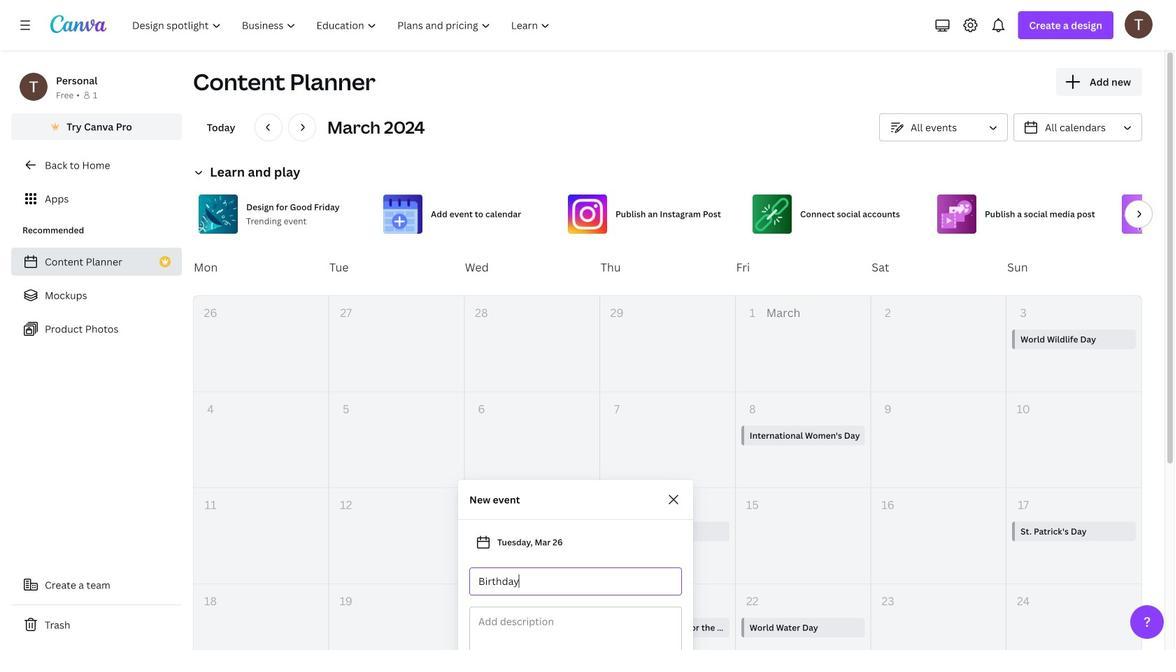 Task type: describe. For each thing, give the bounding box(es) containing it.
friday column header
[[736, 239, 872, 295]]

thursday column header
[[600, 239, 736, 295]]

sunday column header
[[1007, 239, 1143, 295]]

wednesday column header
[[465, 239, 600, 295]]

Add title text field
[[479, 568, 673, 595]]

terry turtle image
[[1126, 10, 1154, 38]]

saturday column header
[[872, 239, 1007, 295]]



Task type: vqa. For each thing, say whether or not it's contained in the screenshot.
James Peterson 'Icon'
no



Task type: locate. For each thing, give the bounding box(es) containing it.
Add description text field
[[470, 608, 682, 650]]

top level navigation element
[[123, 11, 562, 39]]

monday column header
[[193, 239, 329, 295]]

row
[[193, 239, 1143, 295], [194, 296, 1142, 392], [194, 392, 1142, 488], [194, 488, 1142, 584], [194, 584, 1142, 650]]

tuesday column header
[[329, 239, 465, 295]]

list
[[11, 248, 182, 343]]

None button
[[880, 113, 1009, 141], [1014, 113, 1143, 141], [880, 113, 1009, 141], [1014, 113, 1143, 141]]



